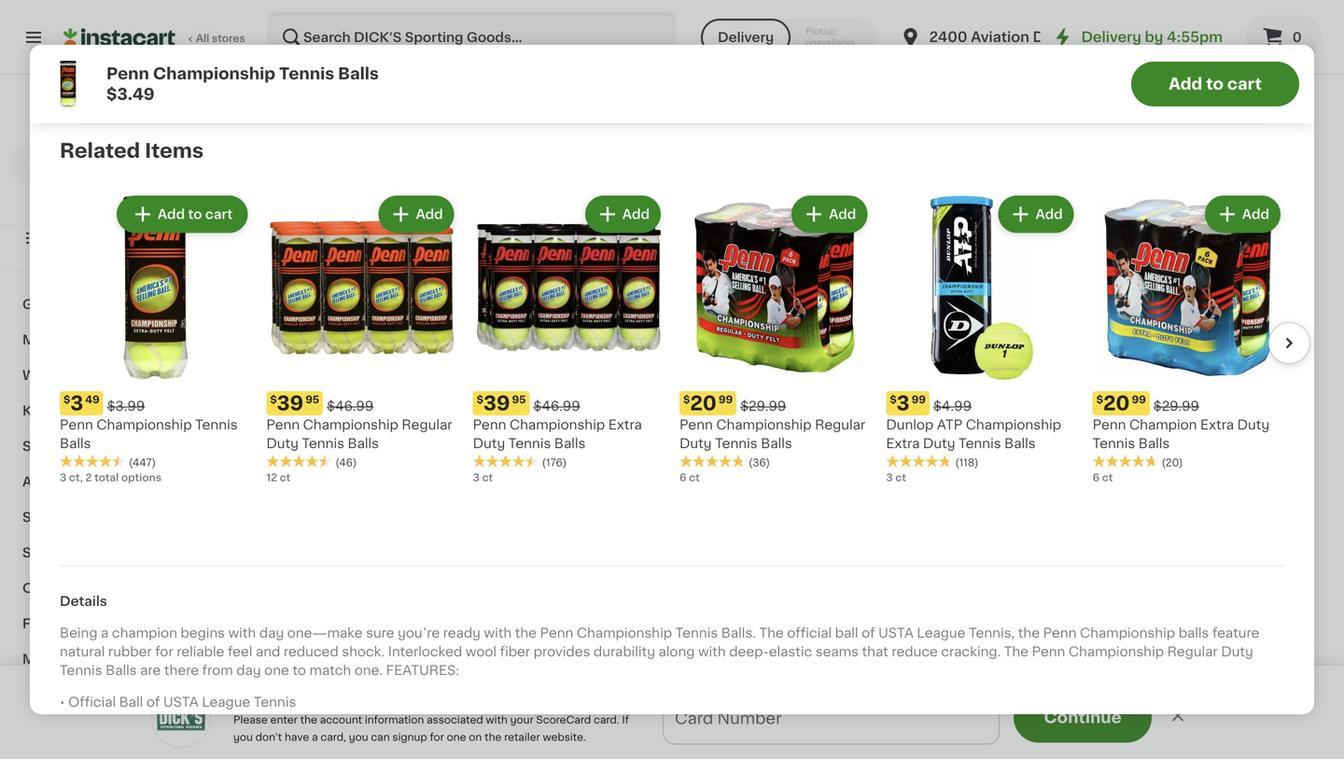 Task type: vqa. For each thing, say whether or not it's contained in the screenshot.


Task type: locate. For each thing, give the bounding box(es) containing it.
usta inside being a champion begins with day one—make sure you're ready with the penn championship tennis balls. the official ball of usta league tennis, the penn championship balls feature natural rubber for reliable feel and reduced shock. interlocked wool fiber provides durability along with deep-elastic seams that reduce cracking. the penn championship regular duty tennis balls are there from day one to match one.    features:
[[879, 627, 914, 640]]

charge
[[628, 428, 675, 441]]

1 vertical spatial sports
[[22, 511, 67, 524]]

1 horizontal spatial extra duty, 2 total options
[[280, 482, 418, 493]]

1 vertical spatial gear
[[71, 546, 103, 559]]

1 $69.99 from the left
[[862, 409, 908, 423]]

0 horizontal spatial goods
[[153, 139, 198, 152]]

2 horizontal spatial fit
[[1206, 37, 1226, 50]]

49 inside $ 3 49
[[306, 404, 320, 415]]

again
[[94, 194, 131, 207]]

2 training from the left
[[1237, 56, 1289, 69]]

ct right 12
[[280, 472, 291, 483]]

&
[[419, 176, 436, 196], [90, 582, 101, 595], [75, 617, 86, 630]]

2 vertical spatial ball
[[119, 696, 143, 709]]

1 vertical spatial black
[[801, 484, 837, 497]]

1 horizontal spatial 4
[[903, 447, 912, 460]]

1 vertical spatial sporting
[[504, 428, 560, 441]]

0 horizontal spatial 20
[[690, 393, 717, 413]]

0 vertical spatial scorecard
[[77, 198, 134, 209]]

add to cart button inside item carousel region
[[118, 197, 246, 231]]

0 horizontal spatial 00
[[492, 14, 507, 24]]

can
[[371, 732, 390, 742]]

socks up (381)
[[1213, 75, 1253, 88]]

28 for men's
[[464, 13, 491, 32]]

balls inside penn championship regular duty tennis balls
[[348, 437, 379, 450]]

on
[[650, 718, 671, 733], [469, 732, 482, 742]]

$29.99 up floor
[[741, 400, 787, 413]]

women's inside calia women's shirred strapless bandeau
[[324, 37, 384, 50]]

2 $ 28 00 from the left
[[631, 13, 681, 32]]

49 up penn championship regular duty tennis balls
[[306, 404, 320, 415]]

day down feel
[[236, 664, 261, 677]]

ct for $ 3 99 $4.99 dunlop atp championship extra duty tennis balls
[[896, 472, 907, 483]]

1 horizontal spatial accessories
[[107, 546, 190, 559]]

tennis inside $ 20 99 $29.99 penn championship regular duty tennis balls
[[715, 437, 758, 450]]

2 20 from the left
[[1104, 393, 1130, 413]]

1 horizontal spatial fit
[[685, 37, 705, 50]]

• official ball of usta league tennis
[[60, 696, 296, 709]]

continue button
[[1014, 692, 1152, 743]]

2 $69.99 from the left
[[1209, 409, 1256, 423]]

fitness
[[22, 617, 72, 630]]

cushioned
[[801, 56, 872, 69]]

3 28 from the left
[[1159, 13, 1185, 32]]

2 $46.99 from the left
[[534, 400, 580, 413]]

0 horizontal spatial &
[[75, 617, 86, 630]]

shoes down kids
[[22, 440, 64, 453]]

2 3 ct from the left
[[886, 472, 907, 483]]

2 horizontal spatial 2
[[342, 482, 348, 493]]

2 horizontal spatial everyday
[[1229, 37, 1290, 50]]

dick's up shop
[[40, 139, 88, 152]]

2 $29.99 from the left
[[1154, 400, 1200, 413]]

00 for kids'
[[840, 14, 855, 24]]

3 inside $ 3 99 $4.99 dunlop atp championship extra duty tennis balls
[[897, 393, 910, 413]]

extra duty, 2 total options up items
[[98, 89, 236, 99]]

0 horizontal spatial 6 ct
[[680, 472, 700, 483]]

0 vertical spatial crew
[[876, 56, 910, 69]]

calia women's shirred strapless bandeau
[[280, 37, 435, 69]]

cart right 'save'
[[205, 208, 233, 221]]

tennis inside $ 3 99 $4.99 dunlop atp championship extra duty tennis balls
[[959, 437, 1002, 450]]

$69.99 inside $ 39 98 $69.99 nike women's zoom lite 3 tennis shoes
[[1209, 409, 1256, 423]]

socks inside nike dri-fit everyday plus cushion training crew socks
[[665, 75, 705, 88]]

$ inside $ 18 99
[[284, 14, 291, 24]]

2 gear from the top
[[71, 546, 103, 559]]

49 for $ 3 49
[[306, 404, 320, 415]]

0 horizontal spatial cushion
[[659, 56, 713, 69]]

0 horizontal spatial usta
[[163, 696, 199, 709]]

1 horizontal spatial regular
[[815, 418, 866, 431]]

socks down trainer
[[665, 75, 705, 88]]

1 horizontal spatial 2
[[160, 89, 166, 99]]

0 vertical spatial of
[[862, 627, 876, 640]]

0 vertical spatial cart
[[1228, 76, 1262, 92]]

99 up dunlop
[[912, 394, 926, 405]]

pump inside 15 nike essential ball pump
[[975, 447, 1013, 460]]

0 horizontal spatial 49
[[85, 394, 100, 405]]

trainer
[[693, 53, 737, 66]]

dick's sporting goods logo image
[[101, 97, 137, 133], [151, 688, 211, 748]]

1 $29.99 from the left
[[741, 400, 787, 413]]

the down tennis,
[[1004, 645, 1029, 658]]

2 fit from the left
[[685, 37, 705, 50]]

39 up charge
[[638, 403, 665, 423]]

1 vertical spatial goods
[[563, 428, 607, 441]]

95 inside $ 39 95
[[306, 394, 319, 405]]

0 vertical spatial the
[[760, 627, 784, 640]]

1 horizontal spatial $69.99
[[1209, 409, 1256, 423]]

$12.99
[[505, 409, 548, 423]]

training
[[716, 56, 768, 69], [1237, 56, 1289, 69]]

dri- inside nike men's dri-fit quarter socks
[[529, 37, 553, 50]]

associated
[[427, 715, 483, 725]]

$20.99 original price: $29.99 element for $ 20 99 $29.99 penn champion extra duty tennis balls
[[1093, 391, 1285, 415]]

$29.99 inside $ 20 99 $29.99 penn championship regular duty tennis balls
[[741, 400, 787, 413]]

0 horizontal spatial cart
[[205, 208, 233, 221]]

$ inside $ 3 49
[[284, 404, 291, 415]]

1 6 ct from the left
[[680, 472, 700, 483]]

regular down balls
[[1168, 645, 1218, 658]]

1 $20.99 original price: $29.99 element from the left
[[680, 391, 872, 415]]

extra inside $ 39 95 $46.99 penn championship extra duty tennis balls
[[609, 418, 642, 431]]

2 horizontal spatial scorecard
[[536, 715, 591, 725]]

2 plus from the left
[[1149, 56, 1176, 69]]

0 horizontal spatial add to cart button
[[118, 197, 246, 231]]

close image
[[1169, 706, 1188, 725]]

crew inside nike dri-fit everyday plus cushion training crew socks
[[628, 75, 662, 88]]

delivery
[[578, 718, 646, 733]]

$39.95 original price: $46.99 element
[[266, 391, 458, 415], [473, 391, 665, 415]]

sporting inside dick's sporting goods ball pump
[[504, 428, 560, 441]]

1 cushion from the left
[[659, 56, 713, 69]]

$3.99 original price: $4.99 element
[[886, 391, 1078, 415]]

55 for 55 adidas defender iv large duffel bag
[[985, 13, 1012, 32]]

for down associated
[[430, 732, 444, 742]]

1 horizontal spatial 3 ct
[[886, 472, 907, 483]]

1 vertical spatial for
[[430, 732, 444, 742]]

shoes inside shoes "link"
[[22, 440, 64, 453]]

95 up penn championship regular duty tennis balls
[[306, 394, 319, 405]]

9
[[1022, 482, 1029, 493]]

of inside being a champion begins with day one—make sure you're ready with the penn championship tennis balls. the official ball of usta league tennis, the penn championship balls feature natural rubber for reliable feel and reduced shock. interlocked wool fiber provides durability along with deep-elastic seams that reduce cracking. the penn championship regular duty tennis balls are there from day one to match one.    features:
[[862, 627, 876, 640]]

39 for $ 39 95
[[277, 393, 304, 413]]

nike
[[454, 37, 483, 50], [628, 37, 657, 50], [801, 37, 830, 50], [1149, 37, 1178, 50], [801, 428, 830, 441], [975, 428, 1004, 441], [1149, 428, 1178, 441]]

everyday inside 28 nike dri-fit everyday plus cushion training no-show socks
[[1229, 37, 1290, 50]]

add inside treatment tracker modal dialog
[[798, 718, 831, 733]]

1 horizontal spatial $39.95 original price: $46.99 element
[[473, 391, 665, 415]]

1 horizontal spatial on
[[650, 718, 671, 733]]

product group
[[60, 192, 251, 485], [266, 192, 458, 485], [473, 192, 665, 485], [680, 192, 872, 485], [886, 192, 1078, 485], [1093, 192, 1285, 485], [280, 235, 439, 495], [454, 235, 613, 495], [628, 235, 786, 461], [801, 235, 960, 529], [975, 235, 1134, 517], [1149, 235, 1307, 510], [280, 618, 439, 759], [454, 618, 613, 759], [628, 618, 786, 759], [801, 618, 960, 759], [975, 618, 1134, 759], [1149, 618, 1307, 759]]

20 for $ 20 99 $29.99 penn championship regular duty tennis balls
[[690, 393, 717, 413]]

28 for dri-
[[638, 13, 664, 32]]

sporting for dick's sporting goods
[[91, 139, 150, 152]]

20 up champion
[[1104, 393, 1130, 413]]

3 inside treatment tracker modal dialog
[[716, 718, 727, 733]]

1 6 from the left
[[680, 472, 687, 483]]

seams
[[816, 645, 859, 658]]

free
[[540, 718, 574, 733]]

0 vertical spatial 55
[[985, 13, 1012, 32]]

1 horizontal spatial plus
[[1149, 56, 1176, 69]]

pump inside dick's sporting goods ball pump
[[481, 447, 519, 460]]

4:55pm
[[1167, 30, 1223, 44]]

more
[[22, 653, 57, 666], [1009, 720, 1037, 731]]

0 horizontal spatial on
[[469, 732, 482, 742]]

99 inside $ 20 99 $29.99 penn championship regular duty tennis balls
[[719, 394, 733, 405]]

1 horizontal spatial one
[[447, 732, 466, 742]]

one—make
[[287, 627, 363, 640]]

3 ct down hyperdiamond
[[886, 472, 907, 483]]

to right $10.00
[[893, 718, 909, 733]]

item carousel region containing 3
[[60, 184, 1311, 521]]

- down pro on the right bottom of the page
[[936, 465, 942, 479]]

feature
[[1213, 627, 1260, 640]]

ct for $ 39 95 $46.99 penn championship extra duty tennis balls
[[482, 472, 493, 483]]

penn championship tennis balls
[[98, 35, 276, 66], [280, 428, 412, 460]]

tennis up along
[[676, 627, 718, 640]]

1 horizontal spatial add to cart
[[1169, 76, 1262, 92]]

duty inside $ 20 99 $29.99 penn championship regular duty tennis balls
[[680, 437, 712, 450]]

information
[[365, 715, 424, 725]]

2 6 ct from the left
[[1093, 472, 1113, 483]]

• right 'orders'
[[789, 718, 795, 733]]

add to cart button up black, l, 4 total options
[[1132, 62, 1300, 106]]

socks inside nike men's dri-fit quarter socks
[[508, 56, 547, 69]]

options right 9
[[1059, 482, 1099, 493]]

ct left (81)
[[482, 472, 493, 483]]

championship inside $ 3 49 $3.99 penn championship tennis balls
[[97, 418, 192, 431]]

tennis inside $ 39 98 $69.99 nike women's zoom lite 3 tennis shoes
[[1188, 447, 1231, 460]]

1 plus from the left
[[628, 56, 655, 69]]

outdoors & recreation
[[22, 582, 178, 595]]

reduced
[[284, 645, 339, 658]]

your up retailer
[[510, 715, 534, 725]]

penn inside $ 39 95 $46.99 penn championship extra duty tennis balls
[[473, 418, 507, 431]]

$29.99 up champion
[[1154, 400, 1200, 413]]

0 vertical spatial dick's
[[40, 139, 88, 152]]

11 99
[[464, 403, 498, 423]]

extra duty, 2 total options down (46)
[[280, 482, 418, 493]]

(447) down penn championship regular duty tennis balls
[[349, 467, 376, 478]]

penn championship tennis balls $3.49
[[106, 66, 379, 102]]

balls inside $ 3 99 $4.99 dunlop atp championship extra duty tennis balls
[[1005, 437, 1036, 450]]

to inside item carousel region
[[188, 208, 202, 221]]

and
[[256, 645, 280, 658]]

95 inside $ 39 95 $46.99 penn championship extra duty tennis balls
[[512, 394, 526, 405]]

delivery by 4:55pm link
[[1052, 26, 1223, 49]]

pro
[[915, 447, 937, 460]]

95
[[306, 394, 319, 405], [512, 394, 526, 405]]

95 for $ 39 95 $46.99 penn championship extra duty tennis balls
[[512, 394, 526, 405]]

1 gear from the top
[[71, 511, 103, 524]]

1 horizontal spatial training
[[1237, 56, 1289, 69]]

ct for $ 20 99 $29.99 penn champion extra duty tennis balls
[[1103, 472, 1113, 483]]

$39.95 original price: $46.99 element for penn championship extra duty tennis balls
[[473, 391, 665, 415]]

training inside nike dri-fit everyday plus cushion training crew socks
[[716, 56, 768, 69]]

1 fit from the left
[[553, 37, 573, 50]]

more up sales
[[22, 653, 57, 666]]

details
[[60, 595, 107, 608]]

$ 3 49
[[284, 403, 320, 423]]

1 00 from the left
[[492, 14, 507, 24]]

account
[[320, 715, 362, 725]]

duty, down (46)
[[310, 482, 339, 493]]

100%
[[48, 180, 76, 190]]

sports
[[345, 176, 414, 196], [22, 511, 67, 524], [22, 546, 67, 559]]

black,
[[1149, 110, 1181, 120], [454, 482, 486, 493]]

& for recreation
[[90, 582, 101, 595]]

cart up (381)
[[1228, 76, 1262, 92]]

fit inside 28 nike dri-fit everyday plus cushion training no-show socks
[[1206, 37, 1226, 50]]

0 horizontal spatial $69.99
[[862, 409, 908, 423]]

1 horizontal spatial 28
[[638, 13, 664, 32]]

socks inside nike kids' everyday cushioned crew socks - black
[[913, 56, 953, 69]]

$46.99 up penn championship regular duty tennis balls
[[327, 400, 374, 413]]

1 horizontal spatial crew
[[876, 56, 910, 69]]

0 horizontal spatial training
[[716, 56, 768, 69]]

to
[[1207, 76, 1224, 92], [136, 198, 147, 209], [188, 208, 202, 221], [293, 664, 306, 677], [893, 718, 909, 733]]

1 horizontal spatial more
[[1009, 720, 1037, 731]]

3 00 from the left
[[840, 14, 855, 24]]

2 28 from the left
[[638, 13, 664, 32]]

gear inside "link"
[[71, 511, 103, 524]]

6 for $ 20 99 $29.99 penn champion extra duty tennis balls
[[1093, 472, 1100, 483]]

6 ct for $ 20 99 $29.99 penn champion extra duty tennis balls
[[1093, 472, 1113, 483]]

95 for $ 39 95
[[306, 394, 319, 405]]

6 ct for $ 20 99 $29.99 penn championship regular duty tennis balls
[[680, 472, 700, 483]]

0 horizontal spatial plus
[[628, 56, 655, 69]]

49
[[85, 394, 100, 405], [306, 404, 320, 415]]

fit for nike
[[553, 37, 573, 50]]

0 horizontal spatial •
[[60, 696, 65, 709]]

gear for sports gear accessories
[[71, 546, 103, 559]]

fit up trainer
[[685, 37, 705, 50]]

0 horizontal spatial more
[[22, 653, 57, 666]]

2 $20.99 original price: $29.99 element from the left
[[1093, 391, 1285, 415]]

you left can
[[349, 732, 368, 742]]

tennis up '(36)'
[[715, 437, 758, 450]]

items
[[145, 141, 204, 161]]

plus up "no-"
[[1149, 56, 1176, 69]]

health
[[89, 617, 134, 630]]

mcs
[[801, 465, 833, 479]]

you down please
[[233, 732, 253, 742]]

39 inside $ 39 98 $69.99 nike women's zoom lite 3 tennis shoes
[[1159, 403, 1186, 423]]

3 ct from the left
[[482, 472, 493, 483]]

55 inside 55 adidas defender iv large duffel bag
[[985, 13, 1012, 32]]

0 horizontal spatial for
[[155, 645, 173, 658]]

sports inside "link"
[[22, 511, 67, 524]]

large
[[975, 56, 1012, 69]]

nike left sklz
[[628, 37, 657, 50]]

99 inside $ 18 99
[[315, 14, 329, 24]]

add inside add scorecard to save link
[[53, 198, 74, 209]]

ball inside 15 nike essential ball pump
[[1070, 428, 1094, 441]]

add to cart button
[[1132, 62, 1300, 106], [118, 197, 246, 231]]

related items
[[60, 141, 204, 161]]

49 inside $ 3 49 $3.99 penn championship tennis balls
[[85, 394, 100, 405]]

12 ct
[[266, 472, 291, 483]]

balls
[[98, 53, 129, 66], [338, 66, 379, 82], [60, 437, 91, 450], [761, 437, 793, 450], [348, 437, 379, 450], [555, 437, 586, 450], [1005, 437, 1036, 450], [1139, 437, 1170, 450], [326, 447, 357, 460], [106, 664, 137, 677]]

2 6 from the left
[[1093, 472, 1100, 483]]

1 horizontal spatial scorecard
[[338, 694, 412, 707]]

$ up solo
[[805, 14, 812, 24]]

cushion inside 28 nike dri-fit everyday plus cushion training no-show socks
[[1180, 56, 1234, 69]]

1 3 ct from the left
[[473, 472, 493, 483]]

15
[[985, 403, 1007, 423]]

$ left $ 3 49
[[270, 394, 277, 405]]

3 fit from the left
[[1206, 37, 1226, 50]]

1 28 from the left
[[464, 13, 491, 32]]

on inside treatment tracker modal dialog
[[650, 718, 671, 733]]

crew right cushioned
[[876, 56, 910, 69]]

2 right ct,
[[85, 472, 92, 483]]

$3.49 original price: $3.99 element for 11
[[280, 401, 439, 425]]

3 dri- from the left
[[1181, 37, 1206, 50]]

many
[[646, 129, 676, 139]]

women's down $45.00
[[324, 37, 384, 50]]

1 horizontal spatial duty,
[[310, 482, 339, 493]]

0 horizontal spatial $39.95 original price: $46.99 element
[[266, 391, 458, 415]]

2 for 11
[[342, 482, 348, 493]]

sports gear
[[22, 511, 103, 524]]

55 for 55
[[812, 403, 838, 423]]

5 ct from the left
[[1103, 472, 1113, 483]]

$3.49 original price: $3.99 element up (46)
[[280, 401, 439, 425]]

reliable
[[177, 645, 225, 658]]

tennis inside $ 39 95 $46.99 penn championship extra duty tennis balls
[[509, 437, 551, 450]]

1 horizontal spatial $29.99
[[1154, 400, 1200, 413]]

item carousel region containing women's apparel
[[280, 551, 1307, 759]]

in
[[678, 129, 688, 139]]

3 everyday from the left
[[1229, 37, 1290, 50]]

day up the and
[[259, 627, 284, 640]]

1 horizontal spatial league
[[917, 627, 966, 640]]

1 horizontal spatial $3.49 original price: $3.99 element
[[280, 401, 439, 425]]

one inside save with your scorecard card! please enter the account information associated with your scorecard card. if you don't have a card, you can signup for one on the retailer website.
[[447, 732, 466, 742]]

1 horizontal spatial the
[[1004, 645, 1029, 658]]

99 up the "bike"
[[667, 404, 681, 415]]

pump up "volt/blk,"
[[975, 447, 1013, 460]]

& left "activities"
[[419, 176, 436, 196]]

instacart logo image
[[63, 26, 176, 49]]

0 vertical spatial one
[[264, 664, 289, 677]]

tennis down calia
[[279, 66, 334, 82]]

2 $39.95 original price: $46.99 element from the left
[[473, 391, 665, 415]]

$ right 39 99
[[684, 394, 690, 405]]

$ 28 00 up mini
[[458, 13, 507, 32]]

nike up "quarter"
[[454, 37, 483, 50]]

0 horizontal spatial black,
[[454, 482, 486, 493]]

1 95 from the left
[[306, 394, 319, 405]]

fit inside nike dri-fit everyday plus cushion training crew socks
[[685, 37, 705, 50]]

$3.49 original price: $3.99 element up shoes "link"
[[60, 391, 251, 415]]

$29.99 for $ 20 99 $29.99 penn champion extra duty tennis balls
[[1154, 400, 1200, 413]]

$ inside $ 24 00
[[805, 14, 812, 24]]

4 ct from the left
[[896, 472, 907, 483]]

1 vertical spatial scorecard
[[338, 694, 412, 707]]

1 vertical spatial accessories
[[107, 546, 190, 559]]

0 vertical spatial duty,
[[128, 89, 157, 99]]

retailer
[[504, 732, 540, 742]]

4 down dick's sporting goods ball pump at left
[[489, 482, 496, 493]]

0 horizontal spatial league
[[202, 696, 250, 709]]

dri- right men's
[[529, 37, 553, 50]]

0 vertical spatial extra duty, 2 total options
[[98, 89, 236, 99]]

regular inside being a champion begins with day one—make sure you're ready with the penn championship tennis balls. the official ball of usta league tennis, the penn championship balls feature natural rubber for reliable feel and reduced shock. interlocked wool fiber provides durability along with deep-elastic seams that reduce cracking. the penn championship regular duty tennis balls are there from day one to match one.    features:
[[1168, 645, 1218, 658]]

$39.95 original price: $46.99 element up penn championship regular duty tennis balls
[[266, 391, 458, 415]]

15 nike essential ball pump
[[975, 403, 1094, 460]]

training up (381)
[[1237, 56, 1289, 69]]

fit right replica
[[553, 37, 573, 50]]

kids
[[22, 404, 52, 417]]

shirred
[[388, 37, 435, 50]]

0 vertical spatial gear
[[71, 511, 103, 524]]

0 horizontal spatial accessories
[[22, 475, 105, 488]]

nike up lite
[[1149, 428, 1178, 441]]

1 horizontal spatial dick's
[[454, 428, 500, 441]]

dick's sporting goods logo image up "dick's sporting goods"
[[101, 97, 137, 133]]

39 left 98
[[1159, 403, 1186, 423]]

0 vertical spatial goods
[[153, 139, 198, 152]]

delivery inside button
[[718, 31, 774, 44]]

2 dri- from the left
[[660, 37, 685, 50]]

dri- left sklz
[[660, 37, 685, 50]]

0 vertical spatial usta
[[879, 627, 914, 640]]

dick's sporting goods
[[40, 139, 198, 152]]

card,
[[321, 732, 346, 742]]

dri- for 28
[[1181, 37, 1206, 50]]

0 vertical spatial black
[[810, 75, 846, 88]]

pump for 15
[[975, 447, 1013, 460]]

$ 28 00 up nike dri-fit everyday plus cushion training crew socks
[[631, 13, 681, 32]]

3 ct for 3
[[886, 472, 907, 483]]

0 vertical spatial add to cart
[[1169, 76, 1262, 92]]

lite
[[1149, 447, 1173, 460]]

(447) for 11
[[349, 467, 376, 478]]

99 inside 11 99
[[484, 404, 498, 415]]

item carousel region
[[280, 168, 1307, 536], [60, 184, 1311, 521], [280, 551, 1307, 759]]

0 horizontal spatial 4
[[489, 482, 496, 493]]

2 horizontal spatial ball
[[1070, 428, 1094, 441]]

goods for dick's sporting goods ball pump
[[563, 428, 607, 441]]

add to cart inside item carousel region
[[158, 208, 233, 221]]

1 horizontal spatial a
[[312, 732, 318, 742]]

$ up dick's sporting goods ball pump at left
[[477, 394, 484, 405]]

None search field
[[267, 11, 677, 63]]

1 $39.95 original price: $46.99 element from the left
[[266, 391, 458, 415]]

black down cushioned
[[810, 75, 846, 88]]

1 you from the left
[[233, 732, 253, 742]]

0 vertical spatial 4
[[1195, 110, 1202, 120]]

6 down the "bike"
[[680, 472, 687, 483]]

1 $ 28 00 from the left
[[458, 13, 507, 32]]

$ 18 99
[[284, 13, 329, 32]]

iv
[[1087, 37, 1100, 50]]

tennis left $ 3 49
[[195, 418, 238, 431]]

1 ct from the left
[[689, 472, 700, 483]]

$ up champion
[[1152, 404, 1159, 415]]

on left next in the bottom right of the page
[[650, 718, 671, 733]]

$ 28 00 for men's
[[458, 13, 507, 32]]

0 horizontal spatial penn championship tennis balls
[[98, 35, 276, 66]]

2 00 from the left
[[666, 14, 681, 24]]

bike
[[679, 428, 707, 441]]

2 cushion from the left
[[1180, 56, 1234, 69]]

1 horizontal spatial your
[[510, 715, 534, 725]]

0 vertical spatial ball
[[1070, 428, 1094, 441]]

2 horizontal spatial (447)
[[349, 467, 376, 478]]

fiber
[[500, 645, 531, 658]]

0 horizontal spatial sporting
[[91, 139, 150, 152]]

gear up sports gear accessories
[[71, 511, 103, 524]]

0 horizontal spatial delivery
[[718, 31, 774, 44]]

sports right other
[[345, 176, 414, 196]]

more inside button
[[1009, 720, 1037, 731]]

black, for dick's sporting goods ball pump
[[454, 482, 486, 493]]

$3.49 original price: $3.99 element
[[60, 391, 251, 415], [280, 401, 439, 425]]

dri- up show
[[1181, 37, 1206, 50]]

2 you from the left
[[349, 732, 368, 742]]

tennis inside penn championship tennis balls $3.49
[[279, 66, 334, 82]]

black down mcs
[[801, 484, 837, 497]]

shoes down zoom
[[1234, 447, 1275, 460]]

championship inside $ 3 99 $4.99 dunlop atp championship extra duty tennis balls
[[966, 418, 1062, 431]]

$39.95 original price: $46.99 element up dick's sporting goods ball pump at left
[[473, 391, 665, 415]]

$3.99 down women "link"
[[107, 400, 145, 413]]

& for health
[[75, 617, 86, 630]]

1 everyday from the left
[[708, 37, 769, 50]]

1 horizontal spatial 6
[[1093, 472, 1100, 483]]

4 left pro on the right bottom of the page
[[903, 447, 912, 460]]

fit inside nike men's dri-fit quarter socks
[[553, 37, 573, 50]]

00 inside $ 24 00
[[840, 14, 855, 24]]

2 95 from the left
[[512, 394, 526, 405]]

1 20 from the left
[[690, 393, 717, 413]]

$ inside $ 39 95
[[270, 394, 277, 405]]

show
[[1173, 75, 1210, 88]]

1 vertical spatial crew
[[628, 75, 662, 88]]

penn inside penn championship regular duty tennis balls
[[266, 418, 300, 431]]

2 everyday from the left
[[869, 37, 931, 50]]

1 vertical spatial dick's
[[454, 428, 500, 441]]

one down the and
[[264, 664, 289, 677]]

$ up 12 ct
[[284, 404, 291, 415]]

$18.99 original price: $45.00 element
[[280, 10, 439, 35]]

55 inside product group
[[812, 403, 838, 423]]

service type group
[[701, 19, 877, 56]]

shoes
[[22, 440, 64, 453], [1234, 447, 1275, 460]]

1 horizontal spatial -
[[936, 465, 942, 479]]

0 horizontal spatial add to cart
[[158, 208, 233, 221]]

& up details
[[90, 582, 101, 595]]

extra duty, 2 total options inside item carousel region
[[280, 482, 418, 493]]

championship inside penn championship tennis balls $3.49
[[153, 66, 276, 82]]

$20.99 original price: $29.99 element
[[680, 391, 872, 415], [1093, 391, 1285, 415]]

99 for $ 20 99 $29.99 penn championship regular duty tennis balls
[[719, 394, 733, 405]]

1 training from the left
[[716, 56, 768, 69]]

0 vertical spatial sporting
[[91, 139, 150, 152]]

(447) for $
[[129, 457, 156, 468]]

add scorecard to save link
[[53, 196, 185, 211]]

of
[[862, 627, 876, 640], [146, 696, 160, 709]]

duty inside penn championship regular duty tennis balls
[[266, 437, 299, 450]]

championship
[[135, 35, 230, 48], [153, 66, 276, 82], [97, 418, 192, 431], [717, 418, 812, 431], [303, 418, 399, 431], [510, 418, 605, 431], [966, 418, 1062, 431], [317, 428, 412, 441], [577, 627, 672, 640], [1080, 627, 1176, 640], [1069, 645, 1165, 658]]

hyperdiamond
[[801, 447, 899, 460]]

0 horizontal spatial dick's sporting goods logo image
[[101, 97, 137, 133]]

everyday up trainer
[[708, 37, 769, 50]]

39 for $ 39 98 $69.99 nike women's zoom lite 3 tennis shoes
[[1159, 403, 1186, 423]]

goods inside dick's sporting goods ball pump
[[563, 428, 607, 441]]

• right sales
[[60, 696, 65, 709]]

nike down 15
[[975, 428, 1004, 441]]

stores
[[212, 33, 245, 43]]

sporting for dick's sporting goods ball pump
[[504, 428, 560, 441]]

gifting
[[22, 298, 69, 311]]

black, left l,
[[1149, 110, 1181, 120]]

for up the are
[[155, 645, 173, 658]]

duty inside $ 39 95 $46.99 penn championship extra duty tennis balls
[[473, 437, 505, 450]]

1 dri- from the left
[[529, 37, 553, 50]]

6 ct right 9
[[1093, 472, 1113, 483]]

cushion inside nike dri-fit everyday plus cushion training crew socks
[[659, 56, 713, 69]]

dick's inside dick's sporting goods ball pump
[[454, 428, 500, 441]]

$55.99 original price: $69.99 element
[[801, 401, 960, 425]]

league
[[917, 627, 966, 640], [202, 696, 250, 709]]

0 horizontal spatial crew
[[628, 75, 662, 88]]

nike inside nike dri-fit everyday plus cushion training crew socks
[[628, 37, 657, 50]]

6 for $ 20 99 $29.99 penn championship regular duty tennis balls
[[680, 472, 687, 483]]

$ 28 00
[[458, 13, 507, 32], [631, 13, 681, 32]]

$ up calia
[[284, 14, 291, 24]]

1 vertical spatial ball
[[454, 447, 478, 460]]

1 horizontal spatial dick's sporting goods logo image
[[151, 688, 211, 748]]

$3.49 original price: $3.99 element for $
[[60, 391, 251, 415]]

product group containing 11
[[454, 235, 613, 495]]

hydration
[[22, 724, 90, 737]]

sports up sports gear accessories
[[22, 511, 67, 524]]



Task type: describe. For each thing, give the bounding box(es) containing it.
training inside 28 nike dri-fit everyday plus cushion training no-show socks
[[1237, 56, 1289, 69]]

sure
[[366, 627, 395, 640]]

$39.95 original price: $46.99 element for penn championship regular duty tennis balls
[[266, 391, 458, 415]]

women's inside $ 39 98 $69.99 nike women's zoom lite 3 tennis shoes
[[1181, 428, 1241, 441]]

3 inside $ 3 49 $3.99 penn championship tennis balls
[[70, 393, 83, 413]]

regular inside penn championship regular duty tennis balls
[[402, 418, 452, 431]]

solo
[[791, 35, 820, 48]]

duty inside $ 20 99 $29.99 penn champion extra duty tennis balls
[[1238, 418, 1270, 431]]

delivery by 4:55pm
[[1082, 30, 1223, 44]]

18
[[291, 13, 313, 32]]

1 vertical spatial of
[[146, 696, 160, 709]]

(73)
[[697, 449, 717, 459]]

0 vertical spatial penn championship tennis balls
[[98, 35, 276, 66]]

balls inside $ 3 49 $3.99 penn championship tennis balls
[[60, 437, 91, 450]]

options down shoes "link"
[[121, 472, 162, 483]]

cart inside item carousel region
[[205, 208, 233, 221]]

sports for sports gear accessories
[[22, 546, 67, 559]]

20 for $ 20 99 $29.99 penn champion extra duty tennis balls
[[1104, 393, 1130, 413]]

balls inside $ 39 95 $46.99 penn championship extra duty tennis balls
[[555, 437, 586, 450]]

other sports & activities
[[280, 176, 539, 196]]

$ 24 00
[[805, 13, 855, 32]]

$ 39 95
[[270, 393, 319, 413]]

shoes link
[[11, 429, 227, 464]]

options down penn championship regular duty tennis balls
[[378, 482, 418, 493]]

ball for dick's
[[454, 447, 478, 460]]

along
[[659, 645, 695, 658]]

softball
[[836, 465, 887, 479]]

tennis inside $ 20 99 $29.99 penn champion extra duty tennis balls
[[1093, 437, 1136, 450]]

elastic
[[769, 645, 813, 658]]

1 vertical spatial usta
[[163, 696, 199, 709]]

$46.99 inside $ 39 95 $46.99 penn championship extra duty tennis balls
[[534, 400, 580, 413]]

$ inside $ 39 98 $69.99 nike women's zoom lite 3 tennis shoes
[[1152, 404, 1159, 415]]

nike women's hyperdiamond 4 pro mcs softball cleats - black
[[801, 428, 942, 497]]

goods for dick's sporting goods
[[153, 139, 198, 152]]

balls inside penn championship tennis balls $3.49
[[338, 66, 379, 82]]

women's inside nike women's hyperdiamond 4 pro mcs softball cleats - black
[[834, 428, 894, 441]]

00 for dri-
[[666, 14, 681, 24]]

calia
[[280, 37, 321, 50]]

delivery for delivery
[[718, 31, 774, 44]]

apparel
[[380, 560, 461, 579]]

ball
[[835, 627, 859, 640]]

features:
[[386, 664, 460, 677]]

the up fiber
[[515, 627, 537, 640]]

fit for 28
[[1206, 37, 1226, 50]]

get free delivery on next 3 orders • add $10.00 to qualify.
[[505, 718, 972, 733]]

(36)
[[749, 457, 770, 468]]

product group containing 15
[[975, 235, 1134, 517]]

3 inside $ 39 98 $69.99 nike women's zoom lite 3 tennis shoes
[[1177, 447, 1185, 460]]

$39.98 original price: $69.99 element
[[1149, 401, 1307, 425]]

2 for $
[[85, 472, 92, 483]]

12
[[266, 472, 277, 483]]

l,
[[1183, 110, 1193, 120]]

replica
[[503, 35, 552, 48]]

nike inside $ 39 98 $69.99 nike women's zoom lite 3 tennis shoes
[[1149, 428, 1178, 441]]

extra right 12
[[280, 482, 308, 493]]

99 for $ 20 99 $29.99 penn champion extra duty tennis balls
[[1132, 394, 1146, 405]]

product group containing 55
[[801, 235, 960, 529]]

don't
[[256, 732, 282, 742]]

the left retailer
[[485, 732, 502, 742]]

provides
[[534, 645, 590, 658]]

wilson nfl mini replica football button
[[395, 0, 579, 101]]

$3.99 inside $ 3 49 $3.99 penn championship tennis balls
[[107, 400, 145, 413]]

from
[[202, 664, 233, 677]]

qualify.
[[913, 718, 972, 733]]

98
[[1188, 404, 1202, 415]]

to inside being a champion begins with day one—make sure you're ready with the penn championship tennis balls. the official ball of usta league tennis, the penn championship balls feature natural rubber for reliable feel and reduced shock. interlocked wool fiber provides durability along with deep-elastic seams that reduce cracking. the penn championship regular duty tennis balls are there from day one to match one.    features:
[[293, 664, 306, 677]]

item carousel region containing other sports & activities
[[280, 168, 1307, 536]]

league inside being a champion begins with day one—make sure you're ready with the penn championship tennis balls. the official ball of usta league tennis, the penn championship balls feature natural rubber for reliable feel and reduced shock. interlocked wool fiber provides durability along with deep-elastic seams that reduce cracking. the penn championship regular duty tennis balls are there from day one to match one.    features:
[[917, 627, 966, 640]]

2 vertical spatial 4
[[489, 482, 496, 493]]

55 adidas defender iv large duffel bag
[[975, 13, 1100, 69]]

star
[[730, 35, 756, 48]]

sklz
[[693, 35, 727, 48]]

nike inside nike men's dri-fit quarter socks
[[454, 37, 483, 50]]

bag
[[1059, 56, 1085, 69]]

1 vertical spatial your
[[510, 715, 534, 725]]

1 vertical spatial league
[[202, 696, 250, 709]]

Card Number text field
[[664, 692, 999, 744]]

$ up nike dri-fit everyday plus cushion training crew socks
[[631, 14, 638, 24]]

with up feel
[[228, 627, 256, 640]]

1 vertical spatial duty,
[[310, 482, 339, 493]]

one inside being a champion begins with day one—make sure you're ready with the penn championship tennis balls. the official ball of usta league tennis, the penn championship balls feature natural rubber for reliable feel and reduced shock. interlocked wool fiber provides durability along with deep-elastic seams that reduce cracking. the penn championship regular duty tennis balls are there from day one to match one.    features:
[[264, 664, 289, 677]]

$ 3 99 $4.99 dunlop atp championship extra duty tennis balls
[[886, 393, 1062, 450]]

nike inside 15 nike essential ball pump
[[975, 428, 1004, 441]]

tennis inside $ 3 49 $3.99 penn championship tennis balls
[[195, 418, 238, 431]]

for inside save with your scorecard card! please enter the account information associated with your scorecard card. if you don't have a card, you can signup for one on the retailer website.
[[430, 732, 444, 742]]

0 horizontal spatial ball
[[119, 696, 143, 709]]

extra up "dick's sporting goods"
[[98, 89, 126, 99]]

reduce
[[892, 645, 938, 658]]

pump for dick's
[[481, 447, 519, 460]]

99 for $ 3 99 $4.99 dunlop atp championship extra duty tennis balls
[[912, 394, 926, 405]]

there
[[164, 664, 199, 677]]

(24)
[[349, 77, 370, 87]]

for inside being a champion begins with day one—make sure you're ready with the penn championship tennis balls. the official ball of usta league tennis, the penn championship balls feature natural rubber for reliable feel and reduced shock. interlocked wool fiber provides durability along with deep-elastic seams that reduce cracking. the penn championship regular duty tennis balls are there from day one to match one.    features:
[[155, 645, 173, 658]]

deep-
[[729, 645, 769, 658]]

match
[[310, 664, 351, 677]]

$20.99 original price: $29.99 element for $ 20 99 $29.99 penn championship regular duty tennis balls
[[680, 391, 872, 415]]

nike kids' everyday cushioned crew socks - black
[[801, 37, 953, 88]]

99 for $ 18 99
[[315, 14, 329, 24]]

plus inside 28 nike dri-fit everyday plus cushion training no-show socks
[[1149, 56, 1176, 69]]

1 vertical spatial dick's sporting goods logo image
[[151, 688, 211, 748]]

are
[[140, 664, 161, 677]]

$ inside $ 20 99 $29.99 penn championship regular duty tennis balls
[[684, 394, 690, 405]]

tennis up penn championship tennis balls $3.49
[[234, 35, 276, 48]]

shock.
[[342, 645, 385, 658]]

dick's for dick's sporting goods ball pump
[[454, 428, 500, 441]]

treatment tracker modal dialog
[[243, 692, 1345, 759]]

delivery for delivery by 4:55pm
[[1082, 30, 1142, 44]]

all
[[196, 33, 209, 43]]

sports inside item carousel region
[[345, 176, 414, 196]]

0 horizontal spatial your
[[303, 694, 335, 707]]

to up (381)
[[1207, 76, 1224, 92]]

1 horizontal spatial (447)
[[167, 74, 194, 84]]

balls inside being a champion begins with day one—make sure you're ready with the penn championship tennis balls. the official ball of usta league tennis, the penn championship balls feature natural rubber for reliable feel and reduced shock. interlocked wool fiber provides durability along with deep-elastic seams that reduce cracking. the penn championship regular duty tennis balls are there from day one to match one.    features:
[[106, 664, 137, 677]]

extra inside $ 3 99 $4.99 dunlop atp championship extra duty tennis balls
[[886, 437, 920, 450]]

ball for 15
[[1070, 428, 1094, 441]]

men link
[[11, 322, 227, 358]]

nike inside nike women's hyperdiamond 4 pro mcs softball cleats - black
[[801, 428, 830, 441]]

tennis up "enter"
[[254, 696, 296, 709]]

penn inside penn championship tennis balls $3.49
[[106, 66, 149, 82]]

1 vertical spatial the
[[1004, 645, 1029, 658]]

nike men's dri-fit quarter socks
[[454, 37, 573, 69]]

2400 aviation dr button
[[900, 11, 1051, 63]]

• inside get free delivery on next 3 orders • add $10.00 to qualify.
[[789, 718, 795, 733]]

0 vertical spatial accessories
[[22, 475, 105, 488]]

$ 3 49 $3.99 penn championship tennis balls
[[60, 393, 238, 450]]

kids link
[[11, 393, 227, 429]]

wilson
[[395, 35, 439, 48]]

tennis down natural at the left bottom
[[60, 664, 102, 677]]

1 horizontal spatial penn championship tennis balls
[[280, 428, 412, 460]]

100% satisfaction guarantee
[[48, 180, 198, 190]]

continue
[[1044, 710, 1122, 726]]

duty inside being a champion begins with day one—make sure you're ready with the penn championship tennis balls. the official ball of usta league tennis, the penn championship balls feature natural rubber for reliable feel and reduced shock. interlocked wool fiber provides durability along with deep-elastic seams that reduce cracking. the penn championship regular duty tennis balls are there from day one to match one.    features:
[[1222, 645, 1254, 658]]

0 vertical spatial day
[[259, 627, 284, 640]]

please
[[233, 715, 268, 725]]

everyday inside nike dri-fit everyday plus cushion training crew socks
[[708, 37, 769, 50]]

more for more link
[[22, 653, 57, 666]]

sports gear accessories
[[22, 546, 190, 559]]

tennis inside penn championship regular duty tennis balls
[[302, 437, 345, 450]]

have
[[285, 732, 309, 742]]

activities
[[440, 176, 539, 196]]

49 for $ 3 49 $3.99 penn championship tennis balls
[[85, 394, 100, 405]]

total down (46)
[[351, 482, 375, 493]]

with up "enter"
[[270, 694, 300, 707]]

1 vertical spatial day
[[236, 664, 261, 677]]

essential
[[1007, 428, 1067, 441]]

crew inside nike kids' everyday cushioned crew socks - black
[[876, 56, 910, 69]]

ct for $ 20 99 $29.99 penn championship regular duty tennis balls
[[689, 472, 700, 483]]

tennis up 12 ct
[[280, 447, 323, 460]]

1 horizontal spatial pump
[[747, 428, 785, 441]]

the right tennis,
[[1019, 627, 1040, 640]]

black inside nike women's hyperdiamond 4 pro mcs softball cleats - black
[[801, 484, 837, 497]]

black, for nike dri-fit everyday plus cushion training no-show socks
[[1149, 110, 1181, 120]]

penn inside $ 3 49 $3.99 penn championship tennis balls
[[60, 418, 93, 431]]

3 ct for 39
[[473, 472, 493, 483]]

dick's sporting goods logo image inside dick's sporting goods link
[[101, 97, 137, 133]]

$11.99 original price: $12.99 element
[[454, 401, 613, 425]]

sports gear link
[[11, 500, 227, 535]]

$ 28 00 for dri-
[[631, 13, 681, 32]]

4 inside nike women's hyperdiamond 4 pro mcs softball cleats - black
[[903, 447, 912, 460]]

a inside save with your scorecard card! please enter the account information associated with your scorecard card. if you don't have a card, you can signup for one on the retailer website.
[[312, 732, 318, 742]]

1 $46.99 from the left
[[327, 400, 374, 413]]

on inside save with your scorecard card! please enter the account information associated with your scorecard card. if you don't have a card, you can signup for one on the retailer website.
[[469, 732, 482, 742]]

2 ct from the left
[[280, 472, 291, 483]]

dri- inside nike dri-fit everyday plus cushion training crew socks
[[660, 37, 685, 50]]

that
[[862, 645, 889, 658]]

everyday inside nike kids' everyday cushioned crew socks - black
[[869, 37, 931, 50]]

black, 4 total options
[[454, 482, 565, 493]]

$ 39 95 $46.99 penn championship extra duty tennis balls
[[473, 393, 642, 450]]

$ inside $ 3 49 $3.99 penn championship tennis balls
[[63, 394, 70, 405]]

cracking.
[[942, 645, 1001, 658]]

a inside being a champion begins with day one—make sure you're ready with the penn championship tennis balls. the official ball of usta league tennis, the penn championship balls feature natural rubber for reliable feel and reduced shock. interlocked wool fiber provides durability along with deep-elastic seams that reduce cracking. the penn championship regular duty tennis balls are there from day one to match one.    features:
[[101, 627, 109, 640]]

championship inside penn championship regular duty tennis balls
[[303, 418, 399, 431]]

$ inside $ 3 99 $4.99 dunlop atp championship extra duty tennis balls
[[890, 394, 897, 405]]

39 for $ 39 95 $46.99 penn championship extra duty tennis balls
[[484, 393, 510, 413]]

with down balls.
[[698, 645, 726, 658]]

0 vertical spatial &
[[419, 176, 436, 196]]

28 inside 28 nike dri-fit everyday plus cushion training no-show socks
[[1159, 13, 1185, 32]]

to left 'save'
[[136, 198, 147, 209]]

0 horizontal spatial the
[[760, 627, 784, 640]]

men
[[22, 333, 52, 346]]

plus inside nike dri-fit everyday plus cushion training crew socks
[[628, 56, 655, 69]]

1 horizontal spatial cart
[[1228, 76, 1262, 92]]

99 inside 39 99
[[667, 404, 681, 415]]

card!
[[415, 694, 451, 707]]

black inside nike kids' everyday cushioned crew socks - black
[[810, 75, 846, 88]]

$ up nfl
[[458, 14, 464, 24]]

dri- for nike
[[529, 37, 553, 50]]

1 horizontal spatial add to cart button
[[1132, 62, 1300, 106]]

nike inside 28 nike dri-fit everyday plus cushion training no-show socks
[[1149, 37, 1178, 50]]

more for more button
[[1009, 720, 1037, 731]]

$29.99 for $ 20 99 $29.99 penn championship regular duty tennis balls
[[741, 400, 787, 413]]

the up have at left
[[300, 715, 317, 725]]

all stores link
[[63, 11, 247, 63]]

gear for sports gear
[[71, 511, 103, 524]]

other
[[280, 176, 340, 196]]

duty inside $ 3 99 $4.99 dunlop atp championship extra duty tennis balls
[[923, 437, 956, 450]]

total right ct,
[[94, 472, 119, 483]]

0 horizontal spatial duty,
[[128, 89, 157, 99]]

volt/blk, 9 total options
[[975, 482, 1099, 493]]

total down dick's sporting goods ball pump at left
[[498, 482, 523, 493]]

options down 'all stores'
[[195, 89, 236, 99]]

options down (381)
[[1232, 110, 1272, 120]]

balls inside $ 20 99 $29.99 penn champion extra duty tennis balls
[[1139, 437, 1170, 450]]

0
[[1293, 31, 1302, 44]]

regular inside $ 20 99 $29.99 penn championship regular duty tennis balls
[[815, 418, 866, 431]]

$3.49
[[106, 86, 155, 102]]

women's up one—make
[[280, 560, 376, 579]]

options down (81)
[[525, 482, 565, 493]]

championship inside $ 39 95 $46.99 penn championship extra duty tennis balls
[[510, 418, 605, 431]]

- inside nike women's hyperdiamond 4 pro mcs softball cleats - black
[[936, 465, 942, 479]]

floor
[[710, 428, 743, 441]]

$4.99
[[934, 400, 972, 413]]

0 vertical spatial •
[[60, 696, 65, 709]]

00 for men's
[[492, 14, 507, 24]]

wilson nfl mini replica football
[[395, 35, 552, 66]]

balls inside $ 20 99 $29.99 penn championship regular duty tennis balls
[[761, 437, 793, 450]]

penn inside $ 20 99 $29.99 penn champion extra duty tennis balls
[[1093, 418, 1127, 431]]

sales link
[[11, 677, 227, 712]]

with up retailer
[[486, 715, 508, 725]]

sports for sports gear
[[22, 511, 67, 524]]

dick's for dick's sporting goods
[[40, 139, 88, 152]]

nike inside nike kids' everyday cushioned crew socks - black
[[801, 37, 830, 50]]

ready
[[443, 627, 481, 640]]

28 nike dri-fit everyday plus cushion training no-show socks
[[1149, 13, 1290, 88]]

socks inside 28 nike dri-fit everyday plus cushion training no-show socks
[[1213, 75, 1253, 88]]

0 horizontal spatial scorecard
[[77, 198, 134, 209]]

$ inside $ 39 95 $46.99 penn championship extra duty tennis balls
[[477, 394, 484, 405]]

penn inside $ 20 99 $29.99 penn championship regular duty tennis balls
[[680, 418, 713, 431]]

$ 20 99 $29.99 penn championship regular duty tennis balls
[[680, 393, 866, 450]]

$3.99 inside $3.49 original price: $3.99 element
[[327, 409, 365, 423]]

with up wool
[[484, 627, 512, 640]]

total down (381)
[[1205, 110, 1229, 120]]

cleats
[[890, 465, 933, 479]]

total right "$3.49"
[[169, 89, 193, 99]]

2 vertical spatial scorecard
[[536, 715, 591, 725]]

extra inside $ 20 99 $29.99 penn champion extra duty tennis balls
[[1201, 418, 1235, 431]]

total right 9
[[1032, 482, 1056, 493]]

11
[[464, 403, 482, 423]]

- inside nike kids' everyday cushioned crew socks - black
[[801, 75, 807, 88]]

you're
[[398, 627, 440, 640]]

rubber
[[108, 645, 152, 658]]

defender
[[1022, 37, 1084, 50]]

orders
[[730, 718, 785, 733]]



